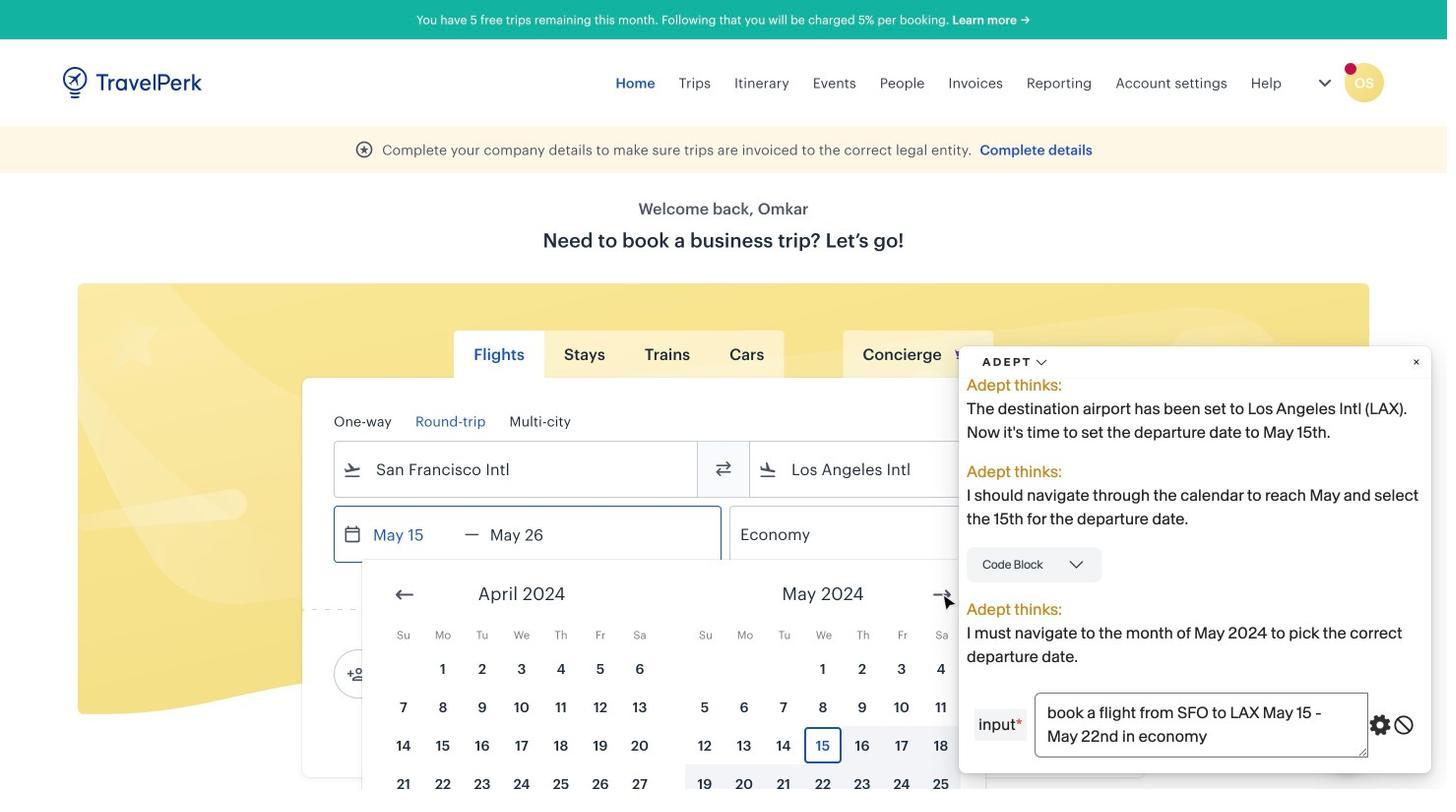 Task type: describe. For each thing, give the bounding box(es) containing it.
To search field
[[778, 454, 1087, 485]]

move backward to switch to the previous month. image
[[393, 583, 417, 607]]

Depart text field
[[362, 507, 465, 562]]

calendar application
[[362, 560, 1447, 790]]



Task type: locate. For each thing, give the bounding box(es) containing it.
From search field
[[362, 454, 672, 485]]

move forward to switch to the next month. image
[[931, 583, 954, 607]]

Return text field
[[479, 507, 582, 562]]

Add first traveler search field
[[366, 659, 571, 690]]



